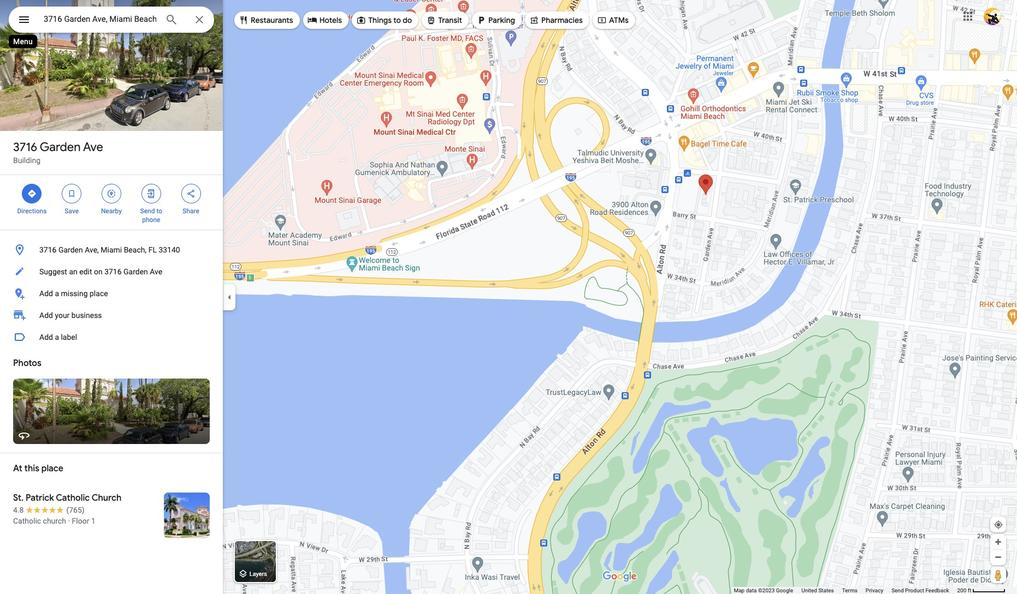 Task type: locate. For each thing, give the bounding box(es) containing it.
1
[[91, 517, 95, 526]]

place inside button
[[90, 290, 108, 298]]

garden inside button
[[58, 246, 83, 255]]

privacy
[[866, 588, 883, 594]]

directions
[[17, 208, 47, 215]]

place right this
[[41, 464, 63, 475]]

united
[[801, 588, 817, 594]]

ave,
[[85, 246, 99, 255]]

place
[[90, 290, 108, 298], [41, 464, 63, 475]]

1 horizontal spatial catholic
[[56, 493, 90, 504]]

 pharmacies
[[529, 14, 583, 26]]

to left the do
[[393, 15, 401, 25]]

map data ©2023 google
[[734, 588, 793, 594]]


[[356, 14, 366, 26]]

0 horizontal spatial send
[[140, 208, 155, 215]]

footer containing map data ©2023 google
[[734, 588, 957, 595]]

church
[[43, 517, 66, 526]]


[[426, 14, 436, 26]]

 parking
[[476, 14, 515, 26]]

1 vertical spatial catholic
[[13, 517, 41, 526]]

catholic up the (765)
[[56, 493, 90, 504]]

none field inside 3716 garden ave, miami beach, fl 33140 field
[[44, 13, 156, 26]]

0 vertical spatial ave
[[83, 140, 103, 155]]

0 horizontal spatial ave
[[83, 140, 103, 155]]

garden down beach,
[[123, 268, 148, 276]]

2 vertical spatial garden
[[123, 268, 148, 276]]

garden inside 3716 garden ave building
[[40, 140, 81, 155]]

label
[[61, 333, 77, 342]]

parking
[[488, 15, 515, 25]]

1 vertical spatial add
[[39, 311, 53, 320]]


[[307, 14, 317, 26]]

0 vertical spatial to
[[393, 15, 401, 25]]

3716 inside button
[[39, 246, 57, 255]]

1 horizontal spatial send
[[892, 588, 904, 594]]

add left label at the bottom of the page
[[39, 333, 53, 342]]

1 horizontal spatial ave
[[150, 268, 162, 276]]

3716 garden ave, miami beach, fl 33140
[[39, 246, 180, 255]]

things
[[368, 15, 392, 25]]

add a label button
[[0, 327, 223, 348]]

0 vertical spatial garden
[[40, 140, 81, 155]]

3716 inside 3716 garden ave building
[[13, 140, 37, 155]]

ft
[[968, 588, 971, 594]]

add left your
[[39, 311, 53, 320]]

product
[[905, 588, 924, 594]]

a left missing
[[55, 290, 59, 298]]

add
[[39, 290, 53, 298], [39, 311, 53, 320], [39, 333, 53, 342]]

building
[[13, 156, 40, 165]]

ave inside 3716 garden ave building
[[83, 140, 103, 155]]

show your location image
[[994, 521, 1003, 530]]

edit
[[79, 268, 92, 276]]

2 vertical spatial add
[[39, 333, 53, 342]]

nearby
[[101, 208, 122, 215]]

garden left ave,
[[58, 246, 83, 255]]

1 vertical spatial place
[[41, 464, 63, 475]]

3 add from the top
[[39, 333, 53, 342]]

catholic
[[56, 493, 90, 504], [13, 517, 41, 526]]

0 horizontal spatial place
[[41, 464, 63, 475]]


[[476, 14, 486, 26]]

phone
[[142, 216, 160, 224]]

3716 garden ave, miami beach, fl 33140 button
[[0, 239, 223, 261]]

states
[[818, 588, 834, 594]]

None field
[[44, 13, 156, 26]]

send
[[140, 208, 155, 215], [892, 588, 904, 594]]

1 horizontal spatial to
[[393, 15, 401, 25]]

to
[[393, 15, 401, 25], [156, 208, 162, 215]]

1 vertical spatial 3716
[[39, 246, 57, 255]]

 hotels
[[307, 14, 342, 26]]

share
[[183, 208, 199, 215]]

garden for ave
[[40, 140, 81, 155]]

0 horizontal spatial to
[[156, 208, 162, 215]]

terms button
[[842, 588, 858, 595]]

add your business link
[[0, 305, 223, 327]]

show street view coverage image
[[990, 568, 1006, 584]]

200
[[957, 588, 966, 594]]

1 vertical spatial send
[[892, 588, 904, 594]]

business
[[71, 311, 102, 320]]

1 add from the top
[[39, 290, 53, 298]]

 transit
[[426, 14, 462, 26]]

a
[[55, 290, 59, 298], [55, 333, 59, 342]]

3716 inside "button"
[[104, 268, 122, 276]]

send product feedback button
[[892, 588, 949, 595]]

1 horizontal spatial place
[[90, 290, 108, 298]]

2 a from the top
[[55, 333, 59, 342]]

add a label
[[39, 333, 77, 342]]

your
[[55, 311, 70, 320]]

3716 garden ave building
[[13, 140, 103, 165]]

3716 Garden Ave, Miami Beach, FL 33140 field
[[9, 7, 214, 33]]

footer
[[734, 588, 957, 595]]

save
[[65, 208, 79, 215]]


[[529, 14, 539, 26]]

0 vertical spatial a
[[55, 290, 59, 298]]

200 ft button
[[957, 588, 1006, 594]]

united states
[[801, 588, 834, 594]]

4.8
[[13, 506, 24, 515]]

united states button
[[801, 588, 834, 595]]

3716 right the 'on'
[[104, 268, 122, 276]]

garden up building
[[40, 140, 81, 155]]

3716 up suggest
[[39, 246, 57, 255]]

1 vertical spatial ave
[[150, 268, 162, 276]]

send inside button
[[892, 588, 904, 594]]

send for send product feedback
[[892, 588, 904, 594]]

send left product on the bottom right
[[892, 588, 904, 594]]

add down suggest
[[39, 290, 53, 298]]

layers
[[249, 572, 267, 579]]

0 horizontal spatial catholic
[[13, 517, 41, 526]]

to up phone
[[156, 208, 162, 215]]

garden
[[40, 140, 81, 155], [58, 246, 83, 255], [123, 268, 148, 276]]

a left label at the bottom of the page
[[55, 333, 59, 342]]

place down the 'on'
[[90, 290, 108, 298]]

0 vertical spatial 3716
[[13, 140, 37, 155]]

send up phone
[[140, 208, 155, 215]]

an
[[69, 268, 77, 276]]

add inside "link"
[[39, 311, 53, 320]]

1 vertical spatial to
[[156, 208, 162, 215]]

2 horizontal spatial 3716
[[104, 268, 122, 276]]

catholic down 4.8 at the bottom
[[13, 517, 41, 526]]

suggest an edit on 3716 garden ave
[[39, 268, 162, 276]]

google maps element
[[0, 0, 1017, 595]]

0 horizontal spatial 3716
[[13, 140, 37, 155]]

3716 up building
[[13, 140, 37, 155]]

at this place
[[13, 464, 63, 475]]

0 vertical spatial catholic
[[56, 493, 90, 504]]

2 add from the top
[[39, 311, 53, 320]]

st.
[[13, 493, 24, 504]]

0 vertical spatial place
[[90, 290, 108, 298]]

ave
[[83, 140, 103, 155], [150, 268, 162, 276]]

1 vertical spatial a
[[55, 333, 59, 342]]

1 horizontal spatial 3716
[[39, 246, 57, 255]]

2 vertical spatial 3716
[[104, 268, 122, 276]]

3716
[[13, 140, 37, 155], [39, 246, 57, 255], [104, 268, 122, 276]]

0 vertical spatial add
[[39, 290, 53, 298]]


[[239, 14, 249, 26]]

0 vertical spatial send
[[140, 208, 155, 215]]

200 ft
[[957, 588, 971, 594]]

1 a from the top
[[55, 290, 59, 298]]

send to phone
[[140, 208, 162, 224]]

4.8 stars 765 reviews image
[[13, 505, 84, 516]]


[[107, 188, 116, 200]]

1 vertical spatial garden
[[58, 246, 83, 255]]


[[146, 188, 156, 200]]

send inside send to phone
[[140, 208, 155, 215]]

miami
[[101, 246, 122, 255]]



Task type: describe. For each thing, give the bounding box(es) containing it.
add for add a missing place
[[39, 290, 53, 298]]

church
[[92, 493, 121, 504]]

(765)
[[66, 506, 84, 515]]


[[27, 188, 37, 200]]

ave inside "suggest an edit on 3716 garden ave" "button"
[[150, 268, 162, 276]]

 button
[[9, 7, 39, 35]]

garden for ave,
[[58, 246, 83, 255]]

missing
[[61, 290, 88, 298]]

a for label
[[55, 333, 59, 342]]

add a missing place
[[39, 290, 108, 298]]

a for missing
[[55, 290, 59, 298]]

 restaurants
[[239, 14, 293, 26]]

send product feedback
[[892, 588, 949, 594]]

send for send to phone
[[140, 208, 155, 215]]

map
[[734, 588, 745, 594]]

add for add a label
[[39, 333, 53, 342]]

to inside send to phone
[[156, 208, 162, 215]]

at
[[13, 464, 22, 475]]

privacy button
[[866, 588, 883, 595]]


[[67, 188, 77, 200]]

 atms
[[597, 14, 629, 26]]

restaurants
[[251, 15, 293, 25]]

footer inside google maps element
[[734, 588, 957, 595]]


[[597, 14, 607, 26]]

terms
[[842, 588, 858, 594]]

©2023
[[758, 588, 775, 594]]

floor
[[72, 517, 89, 526]]

catholic church · floor 1
[[13, 517, 95, 526]]

st. patrick catholic church
[[13, 493, 121, 504]]

zoom out image
[[994, 554, 1002, 562]]

google
[[776, 588, 793, 594]]

do
[[403, 15, 412, 25]]

add for add your business
[[39, 311, 53, 320]]

3716 garden ave main content
[[0, 0, 223, 595]]

this
[[24, 464, 39, 475]]

transit
[[438, 15, 462, 25]]

3716 for ave,
[[39, 246, 57, 255]]

3716 for ave
[[13, 140, 37, 155]]

patrick
[[26, 493, 54, 504]]

data
[[746, 588, 757, 594]]

suggest an edit on 3716 garden ave button
[[0, 261, 223, 283]]


[[17, 12, 31, 27]]

 things to do
[[356, 14, 412, 26]]

33140
[[159, 246, 180, 255]]

photos
[[13, 358, 41, 369]]

to inside  things to do
[[393, 15, 401, 25]]

collapse side panel image
[[223, 291, 235, 303]]

fl
[[148, 246, 157, 255]]

atms
[[609, 15, 629, 25]]

add your business
[[39, 311, 102, 320]]

hotels
[[319, 15, 342, 25]]

actions for 3716 garden ave region
[[0, 175, 223, 230]]

on
[[94, 268, 103, 276]]

·
[[68, 517, 70, 526]]

 search field
[[9, 7, 214, 35]]

feedback
[[926, 588, 949, 594]]

beach,
[[124, 246, 147, 255]]

suggest
[[39, 268, 67, 276]]

zoom in image
[[994, 539, 1002, 547]]


[[186, 188, 196, 200]]

garden inside "button"
[[123, 268, 148, 276]]

pharmacies
[[541, 15, 583, 25]]

google account: ben nelson  
(ben.nelson1980@gmail.com) image
[[984, 7, 1001, 25]]

add a missing place button
[[0, 283, 223, 305]]



Task type: vqa. For each thing, say whether or not it's contained in the screenshot.


